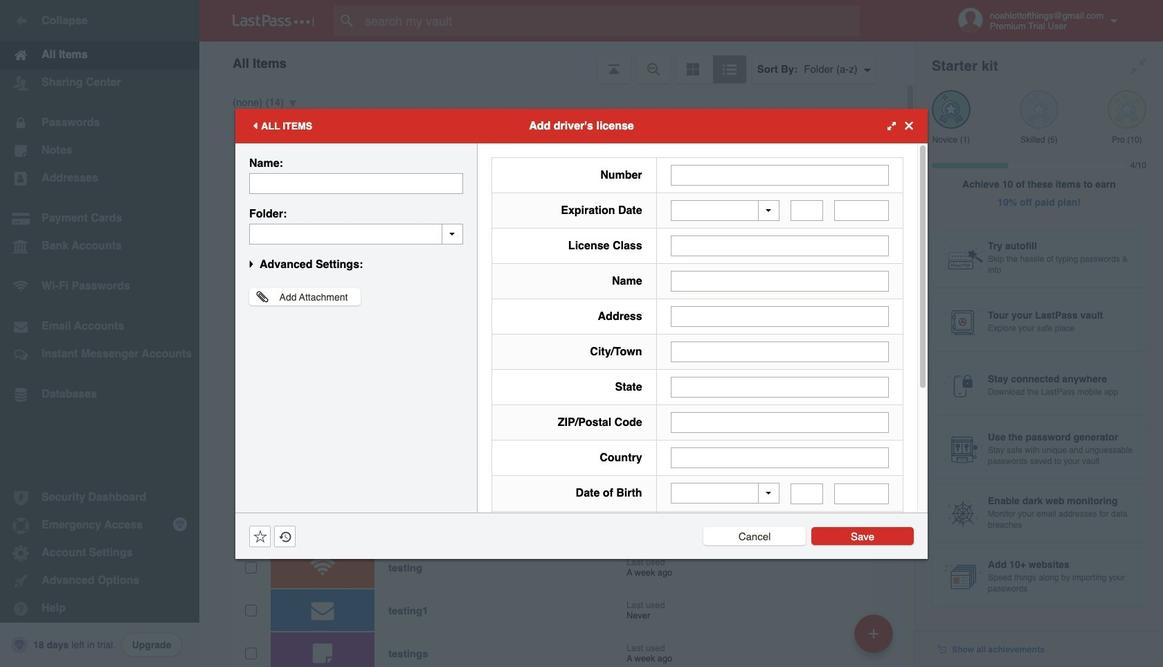 Task type: describe. For each thing, give the bounding box(es) containing it.
new item image
[[870, 629, 879, 638]]

new item navigation
[[850, 610, 902, 667]]



Task type: locate. For each thing, give the bounding box(es) containing it.
lastpass image
[[233, 15, 315, 27]]

Search search field
[[334, 6, 888, 36]]

main navigation navigation
[[0, 0, 200, 667]]

None text field
[[671, 165, 890, 185], [791, 200, 824, 221], [671, 236, 890, 256], [671, 271, 890, 292], [671, 377, 890, 398], [671, 448, 890, 468], [671, 165, 890, 185], [791, 200, 824, 221], [671, 236, 890, 256], [671, 271, 890, 292], [671, 377, 890, 398], [671, 448, 890, 468]]

vault options navigation
[[200, 42, 916, 83]]

None text field
[[249, 173, 464, 194], [835, 200, 890, 221], [249, 223, 464, 244], [671, 306, 890, 327], [671, 342, 890, 362], [671, 412, 890, 433], [791, 483, 824, 504], [835, 483, 890, 504], [249, 173, 464, 194], [835, 200, 890, 221], [249, 223, 464, 244], [671, 306, 890, 327], [671, 342, 890, 362], [671, 412, 890, 433], [791, 483, 824, 504], [835, 483, 890, 504]]

dialog
[[236, 108, 928, 667]]

search my vault text field
[[334, 6, 888, 36]]



Task type: vqa. For each thing, say whether or not it's contained in the screenshot.
New item icon
yes



